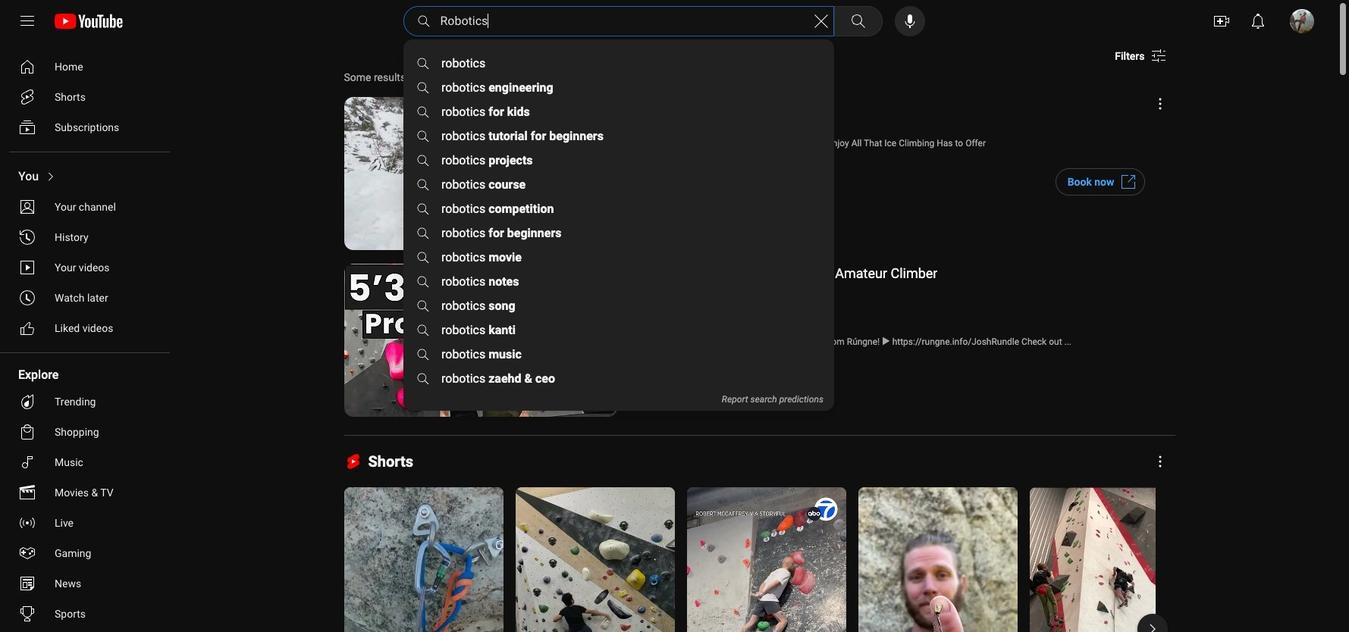 Task type: locate. For each thing, give the bounding box(es) containing it.
10 option from the top
[[9, 387, 164, 417]]

15 option from the top
[[9, 539, 164, 569]]

3 option from the top
[[9, 112, 164, 143]]

9 option from the top
[[9, 313, 164, 344]]

5 option from the top
[[9, 192, 164, 222]]

25 minutes, 13 seconds element
[[587, 403, 611, 412]]

None text field
[[1068, 176, 1115, 188]]

option
[[9, 52, 164, 82], [9, 82, 164, 112], [9, 112, 164, 143], [9, 162, 164, 192], [9, 192, 164, 222], [9, 222, 164, 253], [9, 253, 164, 283], [9, 283, 164, 313], [9, 313, 164, 344], [9, 387, 164, 417], [9, 417, 164, 448], [9, 448, 164, 478], [9, 478, 164, 508], [9, 508, 164, 539], [9, 539, 164, 569], [9, 569, 164, 599], [9, 599, 164, 630]]

16 option from the top
[[9, 569, 164, 599]]

8 option from the top
[[9, 283, 164, 313]]

13 option from the top
[[9, 478, 164, 508]]

list box
[[404, 52, 834, 412]]

6 option from the top
[[9, 222, 164, 253]]

None search field
[[400, 6, 886, 36]]

None text field
[[1115, 50, 1145, 62]]

coach compares: pro climber vs amateur climber by josh rundle 22,432 views 1 day ago 25 minutes element
[[629, 266, 938, 281]]



Task type: describe. For each thing, give the bounding box(es) containing it.
12 option from the top
[[9, 448, 164, 478]]

17 option from the top
[[9, 599, 164, 630]]

7 option from the top
[[9, 253, 164, 283]]

4 option from the top
[[9, 162, 164, 192]]

avatar image image
[[1290, 9, 1315, 33]]

2 option from the top
[[9, 82, 164, 112]]

1 option from the top
[[9, 52, 164, 82]]

11 option from the top
[[9, 417, 164, 448]]

Search text field
[[440, 11, 812, 31]]

14 option from the top
[[9, 508, 164, 539]]



Task type: vqa. For each thing, say whether or not it's contained in the screenshot.
http://h3h3shop.com
no



